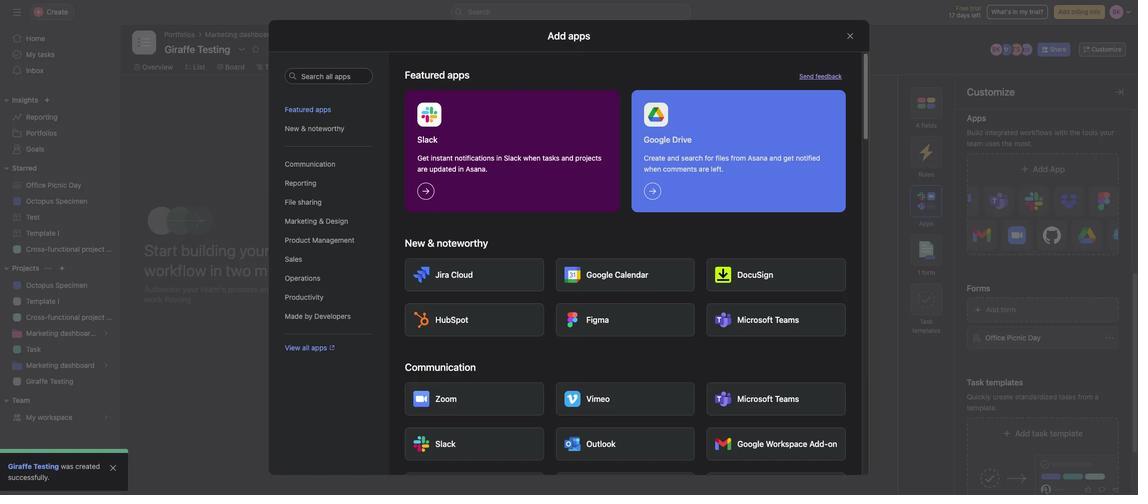 Task type: vqa. For each thing, say whether or not it's contained in the screenshot.
watch
no



Task type: describe. For each thing, give the bounding box(es) containing it.
task link
[[6, 341, 114, 357]]

team
[[12, 396, 30, 405]]

1 vertical spatial giraffe
[[8, 462, 32, 471]]

1 horizontal spatial dashboard
[[239, 30, 274, 39]]

task
[[1032, 429, 1048, 438]]

list link
[[185, 62, 205, 73]]

being
[[441, 216, 466, 228]]

close this dialog image
[[847, 32, 855, 40]]

sales
[[285, 255, 302, 263]]

next button
[[491, 378, 519, 396]]

2 cross-functional project plan link from the top
[[6, 309, 120, 325]]

teams element
[[0, 391, 120, 428]]

what's in my trial?
[[992, 8, 1044, 16]]

testing inside projects element
[[50, 377, 73, 385]]

plan for 1st 'cross-functional project plan' link from the bottom of the page
[[106, 313, 120, 321]]

1 horizontal spatial office picnic day
[[382, 308, 438, 317]]

projects
[[576, 154, 602, 162]]

insights
[[12, 96, 38, 104]]

add task template button
[[963, 418, 1123, 495]]

0 horizontal spatial customize
[[967, 86, 1015, 98]]

invite button
[[10, 473, 53, 491]]

productivity
[[285, 293, 324, 301]]

add app
[[1033, 165, 1065, 174]]

hide sidebar image
[[13, 8, 21, 16]]

form for add form
[[1001, 305, 1016, 314]]

marketing up 'task' link
[[26, 329, 58, 337]]

form for 1 form
[[922, 269, 935, 276]]

quickly create standardized tasks from a template.
[[967, 392, 1099, 412]]

1 horizontal spatial portfolios link
[[164, 29, 195, 40]]

goals
[[26, 145, 44, 153]]

slack for the topmost slack icon
[[418, 135, 438, 144]]

and inside get instant notifications in slack when tasks and projects are updated in asana.
[[562, 154, 574, 162]]

billing
[[1072, 8, 1089, 16]]

microsoft teams for microsoft teams image for second microsoft teams button from the bottom
[[738, 315, 799, 324]]

reporting button
[[285, 174, 373, 193]]

1 vertical spatial day
[[425, 308, 438, 317]]

product management button
[[285, 231, 373, 250]]

and inside start building your workflow in two minutes automate your team's process and keep work flowing.
[[260, 285, 274, 294]]

reporting inside reporting link
[[26, 113, 58, 121]]

my
[[1020, 8, 1028, 16]]

bk
[[993, 46, 1001, 53]]

new for new & noteworthy
[[285, 124, 299, 133]]

featured apps
[[285, 105, 331, 114]]

search
[[468, 8, 491, 16]]

are inside how are tasks being added to this project?
[[398, 216, 412, 228]]

file sharing button
[[285, 193, 373, 212]]

are inside get instant notifications in slack when tasks and projects are updated in asana.
[[418, 165, 428, 173]]

your inside build integrated workflows with the tools your team uses the most.
[[1100, 128, 1115, 137]]

customize button
[[1079, 43, 1126, 57]]

octopus inside projects element
[[26, 281, 54, 289]]

file
[[285, 198, 296, 206]]

google
[[738, 440, 764, 449]]

2 vertical spatial your
[[182, 285, 199, 294]]

forms
[[967, 284, 991, 293]]

comments
[[663, 165, 697, 173]]

my tasks link
[[6, 47, 114, 63]]

product
[[285, 236, 310, 244]]

search
[[681, 154, 703, 162]]

docusign button
[[707, 258, 846, 291]]

search button
[[451, 4, 691, 20]]

operations
[[285, 274, 321, 282]]

most.
[[1015, 139, 1033, 148]]

projects element
[[0, 259, 120, 391]]

my workspace link
[[6, 410, 114, 426]]

i inside projects element
[[58, 297, 59, 305]]

tools
[[1083, 128, 1098, 137]]

keep
[[276, 285, 294, 294]]

share button
[[1038, 43, 1071, 57]]

google calendar
[[587, 270, 649, 279]]

1 vertical spatial giraffe testing
[[8, 462, 59, 471]]

cross-functional project plan for second 'cross-functional project plan' link from the bottom
[[26, 245, 120, 253]]

integrated
[[985, 128, 1018, 137]]

1 vertical spatial testing
[[34, 462, 59, 471]]

invite
[[28, 478, 46, 486]]

close details image
[[1116, 88, 1124, 96]]

office picnic day for the bottommost office picnic day button
[[986, 333, 1041, 342]]

add app button
[[963, 153, 1123, 255]]

timeline
[[265, 63, 293, 71]]

marketing dashboard inside projects element
[[26, 361, 95, 369]]

template
[[1050, 429, 1083, 438]]

starred element
[[0, 159, 120, 259]]

figma button
[[556, 303, 695, 336]]

1 octopus specimen link from the top
[[6, 193, 114, 209]]

create
[[644, 154, 666, 162]]

Search all apps text field
[[285, 68, 373, 84]]

workflow
[[144, 261, 207, 280]]

noteworthy
[[308, 124, 344, 133]]

& for design
[[319, 217, 324, 225]]

microsoft teams image for 1st microsoft teams button from the bottom
[[716, 391, 732, 407]]

template.
[[967, 404, 998, 412]]

management
[[312, 236, 355, 244]]

updated
[[430, 165, 456, 173]]

list
[[193, 63, 205, 71]]

octopus specimen inside starred 'element'
[[26, 197, 87, 205]]

start
[[144, 241, 178, 260]]

are inside create and search for files from asana and get notified when comments are left.
[[699, 165, 709, 173]]

project for second 'cross-functional project plan' link from the bottom
[[82, 245, 104, 253]]

productivity button
[[285, 288, 373, 307]]

4
[[916, 122, 920, 129]]

add form
[[986, 305, 1016, 314]]

list image
[[138, 37, 150, 49]]

0 horizontal spatial office picnic day button
[[364, 301, 519, 324]]

tasks inside global element
[[38, 50, 55, 59]]

template inside starred 'element'
[[26, 229, 56, 237]]

1 horizontal spatial marketing dashboard link
[[205, 29, 274, 40]]

functional for 1st 'cross-functional project plan' link from the bottom of the page
[[48, 313, 80, 321]]

1 template i link from the top
[[6, 225, 114, 241]]

send feedback
[[800, 73, 842, 80]]

create and search for files from asana and get notified when comments are left.
[[644, 154, 821, 173]]

marketing dashboards link
[[6, 325, 114, 341]]

days
[[957, 12, 970, 19]]

microsoft teams image for second microsoft teams button from the bottom
[[716, 312, 732, 328]]

0 horizontal spatial apps
[[919, 220, 934, 227]]

1
[[918, 269, 921, 276]]

successfully.
[[8, 473, 49, 482]]

2 template i link from the top
[[6, 293, 114, 309]]

workspace add-
[[766, 440, 828, 449]]

zoom button
[[405, 382, 544, 416]]

create
[[993, 392, 1014, 401]]

by
[[305, 312, 313, 320]]

communication inside communication button
[[285, 160, 335, 168]]

hubspot image
[[414, 312, 430, 328]]

1 horizontal spatial picnic
[[404, 308, 423, 317]]

developers
[[314, 312, 351, 320]]

giraffe testing inside projects element
[[26, 377, 73, 385]]

add for add app
[[1033, 165, 1048, 174]]

0 horizontal spatial marketing dashboard link
[[6, 357, 114, 373]]

1 form
[[918, 269, 935, 276]]

featured
[[285, 105, 314, 114]]

& for noteworthy
[[301, 124, 306, 133]]

plan for second 'cross-functional project plan' link from the bottom
[[106, 245, 120, 253]]

day for the office picnic day link
[[69, 181, 81, 189]]

home link
[[6, 31, 114, 47]]

building
[[181, 241, 236, 260]]

calendar link
[[305, 62, 343, 73]]

google drive
[[644, 135, 692, 144]]

marketing down 'task' link
[[26, 361, 58, 369]]

global element
[[0, 25, 120, 85]]

get instant notifications in slack when tasks and projects are updated in asana.
[[418, 154, 602, 173]]

what
[[667, 280, 682, 288]]

overview link
[[134, 62, 173, 73]]

new & noteworthy button
[[285, 119, 373, 138]]

close image
[[109, 464, 117, 472]]

view
[[285, 343, 300, 352]]

tasks inside when tasks move to this section, what should happen automatically?
[[588, 280, 604, 288]]

how are tasks being added to this project?
[[375, 216, 508, 242]]

insights element
[[0, 91, 120, 159]]

what's in my trial? button
[[987, 5, 1048, 19]]

on
[[828, 440, 838, 449]]

my for my tasks
[[26, 50, 36, 59]]

hubspot button
[[405, 303, 544, 336]]

1 horizontal spatial communication
[[405, 361, 476, 373]]

0 vertical spatial the
[[1070, 128, 1081, 137]]

standardized
[[1015, 392, 1057, 401]]

0 vertical spatial slack image
[[422, 107, 438, 123]]

and left get
[[770, 154, 782, 162]]

template i inside projects element
[[26, 297, 59, 305]]

slack for slack icon in the button
[[436, 440, 456, 449]]

customize inside dropdown button
[[1092, 46, 1122, 53]]

created
[[75, 462, 100, 471]]

featured apps
[[405, 69, 470, 81]]

apps inside button
[[316, 105, 331, 114]]

picnic for the office picnic day link
[[48, 181, 67, 189]]

picnic for the bottommost office picnic day button
[[1007, 333, 1027, 342]]



Task type: locate. For each thing, give the bounding box(es) containing it.
portfolios link up goals
[[6, 125, 114, 141]]

automatically?
[[593, 289, 636, 297]]

asana
[[748, 154, 768, 162]]

add billing info
[[1059, 8, 1101, 16]]

1 vertical spatial apps
[[919, 220, 934, 227]]

0 vertical spatial marketing dashboard
[[205, 30, 274, 39]]

i inside starred 'element'
[[58, 229, 59, 237]]

office picnic day down jira cloud image
[[382, 308, 438, 317]]

1 horizontal spatial new
[[405, 237, 425, 249]]

1 vertical spatial cross-functional project plan link
[[6, 309, 120, 325]]

workflow link
[[355, 62, 394, 73]]

section,
[[643, 280, 666, 288]]

2 octopus specimen from the top
[[26, 281, 87, 289]]

0 horizontal spatial from
[[731, 154, 746, 162]]

workspace
[[38, 413, 73, 422]]

slack
[[418, 135, 438, 144], [504, 154, 522, 162], [436, 440, 456, 449]]

0 horizontal spatial portfolios link
[[6, 125, 114, 141]]

1 vertical spatial form
[[1001, 305, 1016, 314]]

in right the notifications
[[497, 154, 502, 162]]

2 horizontal spatial are
[[699, 165, 709, 173]]

reporting down "insights"
[[26, 113, 58, 121]]

giraffe testing link
[[6, 373, 114, 389], [8, 462, 59, 471]]

apps down rules
[[919, 220, 934, 227]]

portfolios inside insights element
[[26, 129, 57, 137]]

1 vertical spatial microsoft teams image
[[716, 391, 732, 407]]

1 horizontal spatial &
[[319, 217, 324, 225]]

was created successfully.
[[8, 462, 100, 482]]

microsoft teams up google workspace add-on button
[[738, 394, 799, 404]]

marketing inside button
[[285, 217, 317, 225]]

2 project from the top
[[82, 313, 104, 321]]

1 horizontal spatial your
[[239, 241, 270, 260]]

your right tools
[[1100, 128, 1115, 137]]

0 vertical spatial office picnic day
[[26, 181, 81, 189]]

task inside "task templates"
[[920, 318, 933, 325]]

add to starred image
[[252, 45, 260, 53]]

2 microsoft teams from the top
[[738, 394, 799, 404]]

add for add task template
[[1015, 429, 1030, 438]]

giraffe up team
[[26, 377, 48, 385]]

microsoft teams image up google workspace add-on icon
[[716, 391, 732, 407]]

to right added
[[499, 216, 508, 228]]

tasks left projects
[[543, 154, 560, 162]]

project for 1st 'cross-functional project plan' link from the bottom of the page
[[82, 313, 104, 321]]

cross- up "marketing dashboards" link at the left of page
[[26, 313, 48, 321]]

cross- inside starred 'element'
[[26, 245, 48, 253]]

template i
[[26, 229, 59, 237], [26, 297, 59, 305]]

octopus specimen inside projects element
[[26, 281, 87, 289]]

instant
[[431, 154, 453, 162]]

new up manually
[[405, 237, 425, 249]]

0 vertical spatial customize
[[1092, 46, 1122, 53]]

office picnic day button down the add form button
[[967, 326, 1119, 349]]

1 specimen from the top
[[55, 197, 87, 205]]

cross-functional project plan link down test link
[[6, 241, 120, 257]]

slack image down featured apps
[[422, 107, 438, 123]]

from left a
[[1078, 392, 1093, 401]]

0 vertical spatial office picnic day button
[[364, 301, 519, 324]]

1 template i from the top
[[26, 229, 59, 237]]

plan inside starred 'element'
[[106, 245, 120, 253]]

1 microsoft teams from the top
[[738, 315, 799, 324]]

feedback
[[816, 73, 842, 80]]

customize
[[1092, 46, 1122, 53], [967, 86, 1015, 98]]

marketing dashboard
[[205, 30, 274, 39], [26, 361, 95, 369]]

octopus specimen down the office picnic day link
[[26, 197, 87, 205]]

reporting
[[26, 113, 58, 121], [285, 179, 316, 187]]

2 microsoft teams button from the top
[[707, 382, 846, 416]]

add form button
[[967, 297, 1119, 322]]

marketing
[[205, 30, 237, 39], [285, 217, 317, 225], [26, 329, 58, 337], [26, 361, 58, 369]]

cross-functional project plan for 1st 'cross-functional project plan' link from the bottom of the page
[[26, 313, 120, 321]]

when
[[523, 154, 541, 162], [644, 165, 661, 173]]

2 vertical spatial picnic
[[1007, 333, 1027, 342]]

dashboard inside projects element
[[60, 361, 95, 369]]

jira cloud image
[[414, 267, 430, 283]]

portfolios up goals
[[26, 129, 57, 137]]

team button
[[0, 394, 30, 407]]

0 vertical spatial office
[[26, 181, 46, 189]]

your left "team's" in the bottom left of the page
[[182, 285, 199, 294]]

for
[[705, 154, 714, 162]]

test
[[26, 213, 40, 221]]

team's
[[201, 285, 226, 294]]

1 functional from the top
[[48, 245, 80, 253]]

slack image
[[422, 107, 438, 123], [414, 436, 430, 452]]

0 vertical spatial testing
[[50, 377, 73, 385]]

0 vertical spatial form
[[922, 269, 935, 276]]

start building your workflow in two minutes automate your team's process and keep work flowing.
[[144, 241, 309, 304]]

marketing dashboard link down "marketing dashboards" link at the left of page
[[6, 357, 114, 373]]

my inside global element
[[26, 50, 36, 59]]

slack inside button
[[436, 440, 456, 449]]

1 vertical spatial octopus specimen
[[26, 281, 87, 289]]

octopus specimen down projects
[[26, 281, 87, 289]]

0 vertical spatial microsoft teams image
[[716, 312, 732, 328]]

add for add form
[[986, 305, 999, 314]]

2 octopus specimen link from the top
[[6, 277, 114, 293]]

0 horizontal spatial office picnic day
[[26, 181, 81, 189]]

jira cloud
[[436, 270, 473, 279]]

2 functional from the top
[[48, 313, 80, 321]]

tasks down the home
[[38, 50, 55, 59]]

tasks up this project?
[[414, 216, 438, 228]]

1 project from the top
[[82, 245, 104, 253]]

2 cross- from the top
[[26, 313, 48, 321]]

the right with
[[1070, 128, 1081, 137]]

1 microsoft teams button from the top
[[707, 303, 846, 336]]

add task template
[[1015, 429, 1083, 438]]

1 vertical spatial marketing dashboard link
[[6, 357, 114, 373]]

2 cross-functional project plan from the top
[[26, 313, 120, 321]]

docusign
[[738, 270, 774, 279]]

0 horizontal spatial the
[[1002, 139, 1013, 148]]

octopus specimen link up test
[[6, 193, 114, 209]]

1 vertical spatial from
[[1078, 392, 1093, 401]]

1 horizontal spatial marketing dashboard
[[205, 30, 274, 39]]

1 vertical spatial office picnic day button
[[967, 326, 1119, 349]]

are right how
[[398, 216, 412, 228]]

0 vertical spatial portfolios
[[164, 30, 195, 39]]

task inside 'task' link
[[26, 345, 41, 353]]

1 vertical spatial cross-
[[26, 313, 48, 321]]

tasks inside get instant notifications in slack when tasks and projects are updated in asana.
[[543, 154, 560, 162]]

template i link down test
[[6, 225, 114, 241]]

2 specimen from the top
[[55, 281, 87, 289]]

0 vertical spatial specimen
[[55, 197, 87, 205]]

and up "comments" on the top of the page
[[667, 154, 679, 162]]

1 vertical spatial office picnic day
[[382, 308, 438, 317]]

microsoft teams image
[[716, 312, 732, 328], [716, 391, 732, 407]]

3 incomplete tasks
[[580, 254, 634, 262]]

task down "marketing dashboards" link at the left of page
[[26, 345, 41, 353]]

functional inside projects element
[[48, 313, 80, 321]]

1 vertical spatial task
[[26, 345, 41, 353]]

send feedback link
[[800, 72, 842, 81]]

the down integrated
[[1002, 139, 1013, 148]]

inbox
[[26, 66, 44, 75]]

cross- up projects
[[26, 245, 48, 253]]

1 cross-functional project plan link from the top
[[6, 241, 120, 257]]

when inside get instant notifications in slack when tasks and projects are updated in asana.
[[523, 154, 541, 162]]

1 my from the top
[[26, 50, 36, 59]]

1 vertical spatial portfolios link
[[6, 125, 114, 141]]

tasks left a
[[1059, 392, 1076, 401]]

cross-functional project plan link
[[6, 241, 120, 257], [6, 309, 120, 325]]

files
[[716, 154, 729, 162]]

customize down the info
[[1092, 46, 1122, 53]]

2 my from the top
[[26, 413, 36, 422]]

sales button
[[285, 250, 373, 269]]

1 horizontal spatial when
[[644, 165, 661, 173]]

tasks left the move
[[588, 280, 604, 288]]

specimen inside projects element
[[55, 281, 87, 289]]

microsoft teams for microsoft teams image related to 1st microsoft teams button from the bottom
[[738, 394, 799, 404]]

how
[[375, 216, 395, 228]]

tasks up the google calendar
[[619, 254, 634, 262]]

1 horizontal spatial day
[[425, 308, 438, 317]]

1 vertical spatial i
[[58, 297, 59, 305]]

new
[[285, 124, 299, 133], [405, 237, 425, 249]]

0 horizontal spatial to
[[499, 216, 508, 228]]

my inside teams element
[[26, 413, 36, 422]]

0 vertical spatial from
[[731, 154, 746, 162]]

in inside 'button'
[[1013, 8, 1018, 16]]

specimen inside starred 'element'
[[55, 197, 87, 205]]

0 vertical spatial marketing dashboard link
[[205, 29, 274, 40]]

to inside how are tasks being added to this project?
[[499, 216, 508, 228]]

1 horizontal spatial portfolios
[[164, 30, 195, 39]]

cross- for 1st 'cross-functional project plan' link from the bottom of the page
[[26, 313, 48, 321]]

day inside starred 'element'
[[69, 181, 81, 189]]

vimeo
[[587, 394, 610, 404]]

i down test link
[[58, 229, 59, 237]]

0 vertical spatial giraffe testing
[[26, 377, 73, 385]]

2 vertical spatial day
[[1029, 333, 1041, 342]]

1 horizontal spatial are
[[418, 165, 428, 173]]

1 vertical spatial new
[[405, 237, 425, 249]]

outlook image
[[565, 436, 581, 452]]

figma
[[587, 315, 609, 324]]

automate
[[144, 285, 180, 294]]

0 vertical spatial portfolios link
[[164, 29, 195, 40]]

insights button
[[0, 94, 38, 106]]

featured apps button
[[285, 100, 373, 119]]

and left projects
[[562, 154, 574, 162]]

octopus up test
[[26, 197, 54, 205]]

google workspace add-on button
[[707, 428, 846, 461]]

add down forms
[[986, 305, 999, 314]]

portfolios link up the list link
[[164, 29, 195, 40]]

1 vertical spatial the
[[1002, 139, 1013, 148]]

0 horizontal spatial form
[[922, 269, 935, 276]]

1 vertical spatial my
[[26, 413, 36, 422]]

office down starred
[[26, 181, 46, 189]]

1 horizontal spatial from
[[1078, 392, 1093, 401]]

0 vertical spatial apps
[[316, 105, 331, 114]]

functional down test link
[[48, 245, 80, 253]]

2 plan from the top
[[106, 313, 120, 321]]

marketing up board link
[[205, 30, 237, 39]]

0 vertical spatial octopus specimen link
[[6, 193, 114, 209]]

form inside button
[[1001, 305, 1016, 314]]

slack image down zoom image
[[414, 436, 430, 452]]

slack down zoom
[[436, 440, 456, 449]]

new down featured
[[285, 124, 299, 133]]

0 vertical spatial functional
[[48, 245, 80, 253]]

incomplete
[[586, 254, 617, 262]]

1 vertical spatial functional
[[48, 313, 80, 321]]

and
[[562, 154, 574, 162], [667, 154, 679, 162], [770, 154, 782, 162], [260, 285, 274, 294]]

cross-functional project plan inside projects element
[[26, 313, 120, 321]]

file sharing
[[285, 198, 322, 206]]

goals link
[[6, 141, 114, 157]]

0 vertical spatial apps
[[967, 114, 986, 123]]

0 vertical spatial &
[[301, 124, 306, 133]]

office for the office picnic day link
[[26, 181, 46, 189]]

portfolios
[[164, 30, 195, 39], [26, 129, 57, 137]]

from inside the quickly create standardized tasks from a template.
[[1078, 392, 1093, 401]]

1 vertical spatial your
[[239, 241, 270, 260]]

add apps
[[548, 30, 591, 41]]

tasks inside the quickly create standardized tasks from a template.
[[1059, 392, 1076, 401]]

task for task
[[26, 345, 41, 353]]

0 vertical spatial my
[[26, 50, 36, 59]]

apps up the noteworthy
[[316, 105, 331, 114]]

1 vertical spatial octopus
[[26, 281, 54, 289]]

in inside start building your workflow in two minutes automate your team's process and keep work flowing.
[[210, 261, 222, 280]]

1 i from the top
[[58, 229, 59, 237]]

communication up reporting 'button'
[[285, 160, 335, 168]]

when
[[570, 280, 587, 288]]

project up the dashboards
[[82, 313, 104, 321]]

made by developers button
[[285, 307, 373, 326]]

2 template from the top
[[26, 297, 56, 305]]

in left my
[[1013, 8, 1018, 16]]

outlook
[[587, 440, 616, 449]]

add
[[1059, 8, 1070, 16], [1033, 165, 1048, 174], [986, 305, 999, 314], [1015, 429, 1030, 438]]

plan inside projects element
[[106, 313, 120, 321]]

in up "team's" in the bottom left of the page
[[210, 261, 222, 280]]

1 octopus specimen from the top
[[26, 197, 87, 205]]

google workspace add-on image
[[716, 436, 732, 452]]

cross- for second 'cross-functional project plan' link from the bottom
[[26, 245, 48, 253]]

should
[[683, 280, 703, 288]]

slack inside get instant notifications in slack when tasks and projects are updated in asana.
[[504, 154, 522, 162]]

1 cross-functional project plan from the top
[[26, 245, 120, 253]]

overview
[[142, 63, 173, 71]]

functional for second 'cross-functional project plan' link from the bottom
[[48, 245, 80, 253]]

picnic up test link
[[48, 181, 67, 189]]

in left asana.
[[458, 165, 464, 173]]

1 horizontal spatial customize
[[1092, 46, 1122, 53]]

1 vertical spatial dashboard
[[60, 361, 95, 369]]

0 horizontal spatial when
[[523, 154, 541, 162]]

1 vertical spatial office
[[382, 308, 402, 317]]

0 vertical spatial template
[[26, 229, 56, 237]]

1 horizontal spatial the
[[1070, 128, 1081, 137]]

view all apps link
[[285, 342, 335, 353]]

add billing info button
[[1054, 5, 1105, 19]]

office picnic day down add form on the right bottom of page
[[986, 333, 1041, 342]]

assignee
[[600, 312, 629, 320]]

starred button
[[0, 162, 37, 174]]

1 vertical spatial specimen
[[55, 281, 87, 289]]

marketing down file sharing
[[285, 217, 317, 225]]

apps right all
[[311, 343, 327, 352]]

get
[[784, 154, 794, 162]]

my workspace
[[26, 413, 73, 422]]

my for my workspace
[[26, 413, 36, 422]]

2 i from the top
[[58, 297, 59, 305]]

ts
[[1013, 46, 1020, 53]]

template i down test
[[26, 229, 59, 237]]

specimen down the office picnic day link
[[55, 197, 87, 205]]

trial
[[970, 5, 981, 12]]

template i link up marketing dashboards in the left bottom of the page
[[6, 293, 114, 309]]

template down test
[[26, 229, 56, 237]]

day down jira cloud image
[[425, 308, 438, 317]]

1 cross- from the top
[[26, 245, 48, 253]]

your up two minutes
[[239, 241, 270, 260]]

office for the bottommost office picnic day button
[[986, 333, 1005, 342]]

to
[[499, 216, 508, 228], [623, 280, 629, 288]]

vimeo image
[[565, 391, 581, 407]]

slack image inside button
[[414, 436, 430, 452]]

process
[[228, 285, 258, 294]]

2 horizontal spatial day
[[1029, 333, 1041, 342]]

add left app
[[1033, 165, 1048, 174]]

1 vertical spatial giraffe testing link
[[8, 462, 59, 471]]

octopus inside starred 'element'
[[26, 197, 54, 205]]

1 vertical spatial apps
[[311, 343, 327, 352]]

0 vertical spatial i
[[58, 229, 59, 237]]

this
[[630, 280, 641, 288]]

vimeo button
[[556, 382, 695, 416]]

0 horizontal spatial day
[[69, 181, 81, 189]]

0 horizontal spatial task
[[26, 345, 41, 353]]

in
[[1013, 8, 1018, 16], [497, 154, 502, 162], [458, 165, 464, 173], [210, 261, 222, 280]]

1 octopus from the top
[[26, 197, 54, 205]]

figma image
[[565, 312, 581, 328]]

dashboard up add to starred icon
[[239, 30, 274, 39]]

task up templates
[[920, 318, 933, 325]]

when tasks move to this section, what should happen automatically?
[[570, 280, 703, 297]]

office inside starred 'element'
[[26, 181, 46, 189]]

slack up get
[[418, 135, 438, 144]]

0 vertical spatial reporting
[[26, 113, 58, 121]]

google calendar image
[[565, 267, 581, 283]]

2 octopus from the top
[[26, 281, 54, 289]]

dashboard link
[[418, 62, 462, 73]]

left.
[[711, 165, 724, 173]]

1 vertical spatial slack image
[[414, 436, 430, 452]]

office picnic day inside starred 'element'
[[26, 181, 81, 189]]

0 vertical spatial cross-functional project plan
[[26, 245, 120, 253]]

and left keep
[[260, 285, 274, 294]]

office left hubspot image
[[382, 308, 402, 317]]

office picnic day for the office picnic day link
[[26, 181, 81, 189]]

0 horizontal spatial &
[[301, 124, 306, 133]]

0 horizontal spatial marketing dashboard
[[26, 361, 95, 369]]

slack right the notifications
[[504, 154, 522, 162]]

2 microsoft teams image from the top
[[716, 391, 732, 407]]

set assignee button
[[568, 304, 723, 329]]

to inside when tasks move to this section, what should happen automatically?
[[623, 280, 629, 288]]

office picnic day up test link
[[26, 181, 81, 189]]

specimen
[[55, 197, 87, 205], [55, 281, 87, 289]]

0 horizontal spatial new
[[285, 124, 299, 133]]

picnic down add form on the right bottom of page
[[1007, 333, 1027, 342]]

i up marketing dashboards in the left bottom of the page
[[58, 297, 59, 305]]

cross-functional project plan down test link
[[26, 245, 120, 253]]

giraffe testing up successfully.
[[8, 462, 59, 471]]

new inside button
[[285, 124, 299, 133]]

dashboard down 'task' link
[[60, 361, 95, 369]]

1 horizontal spatial reporting
[[285, 179, 316, 187]]

from inside create and search for files from asana and get notified when comments are left.
[[731, 154, 746, 162]]

new & noteworthy
[[285, 124, 344, 133]]

giraffe inside projects element
[[26, 377, 48, 385]]

templates
[[913, 327, 941, 334]]

all
[[302, 343, 310, 352]]

0 vertical spatial cross-functional project plan link
[[6, 241, 120, 257]]

day
[[69, 181, 81, 189], [425, 308, 438, 317], [1029, 333, 1041, 342]]

portfolios link inside insights element
[[6, 125, 114, 141]]

reporting inside reporting 'button'
[[285, 179, 316, 187]]

template i inside starred 'element'
[[26, 229, 59, 237]]

0 vertical spatial communication
[[285, 160, 335, 168]]

1 horizontal spatial to
[[623, 280, 629, 288]]

1 vertical spatial microsoft teams
[[738, 394, 799, 404]]

added
[[468, 216, 497, 228]]

calendar
[[313, 63, 343, 71]]

2 template i from the top
[[26, 297, 59, 305]]

1 vertical spatial communication
[[405, 361, 476, 373]]

functional up marketing dashboards in the left bottom of the page
[[48, 313, 80, 321]]

& down featured
[[301, 124, 306, 133]]

tasks inside how are tasks being added to this project?
[[414, 216, 438, 228]]

0 horizontal spatial office
[[26, 181, 46, 189]]

task for task templates
[[920, 318, 933, 325]]

zoom image
[[414, 391, 430, 407]]

reporting up file sharing
[[285, 179, 316, 187]]

add inside "button"
[[1033, 165, 1048, 174]]

0 horizontal spatial reporting
[[26, 113, 58, 121]]

1 plan from the top
[[106, 245, 120, 253]]

picnic inside starred 'element'
[[48, 181, 67, 189]]

add for add billing info
[[1059, 8, 1070, 16]]

search list box
[[451, 4, 691, 20]]

apps up build
[[967, 114, 986, 123]]

workflows
[[1020, 128, 1053, 137]]

cross- inside projects element
[[26, 313, 48, 321]]

template inside projects element
[[26, 297, 56, 305]]

google drive image
[[648, 107, 664, 123]]

template down projects
[[26, 297, 56, 305]]

functional inside starred 'element'
[[48, 245, 80, 253]]

microsoft teams down docusign button
[[738, 315, 799, 324]]

project inside starred 'element'
[[82, 245, 104, 253]]

1 horizontal spatial apps
[[967, 114, 986, 123]]

0 horizontal spatial communication
[[285, 160, 335, 168]]

1 template from the top
[[26, 229, 56, 237]]

marketing dashboard link
[[205, 29, 274, 40], [6, 357, 114, 373]]

to left this
[[623, 280, 629, 288]]

customize up integrated
[[967, 86, 1015, 98]]

my up inbox
[[26, 50, 36, 59]]

add left billing
[[1059, 8, 1070, 16]]

get
[[418, 154, 429, 162]]

0 vertical spatial giraffe testing link
[[6, 373, 114, 389]]

0 vertical spatial your
[[1100, 128, 1115, 137]]

next
[[498, 382, 513, 391]]

1 horizontal spatial task
[[920, 318, 933, 325]]

0 vertical spatial picnic
[[48, 181, 67, 189]]

new for new & noteworthy
[[405, 237, 425, 249]]

docusign image
[[716, 267, 732, 283]]

portfolios up the list link
[[164, 30, 195, 39]]

marketing dashboard link up add to starred icon
[[205, 29, 274, 40]]

cross-functional project plan link up marketing dashboards in the left bottom of the page
[[6, 309, 120, 325]]

communication up zoom
[[405, 361, 476, 373]]

are down get
[[418, 165, 428, 173]]

a
[[1095, 392, 1099, 401]]

2 vertical spatial office picnic day
[[986, 333, 1041, 342]]

when inside create and search for files from asana and get notified when comments are left.
[[644, 165, 661, 173]]

1 microsoft teams image from the top
[[716, 312, 732, 328]]

0 vertical spatial octopus
[[26, 197, 54, 205]]

1 vertical spatial picnic
[[404, 308, 423, 317]]

day for the bottommost office picnic day button
[[1029, 333, 1041, 342]]

testing up teams element
[[50, 377, 73, 385]]

None text field
[[162, 40, 233, 58]]

microsoft teams button up google workspace add-on button
[[707, 382, 846, 416]]

testing up invite
[[34, 462, 59, 471]]

cross-functional project plan up the dashboards
[[26, 313, 120, 321]]

office down add form on the right bottom of page
[[986, 333, 1005, 342]]

giraffe testing up teams element
[[26, 377, 73, 385]]

cross-functional project plan inside starred 'element'
[[26, 245, 120, 253]]

0 vertical spatial plan
[[106, 245, 120, 253]]

octopus specimen link
[[6, 193, 114, 209], [6, 277, 114, 293]]

octopus
[[26, 197, 54, 205], [26, 281, 54, 289]]

2 vertical spatial office
[[986, 333, 1005, 342]]



